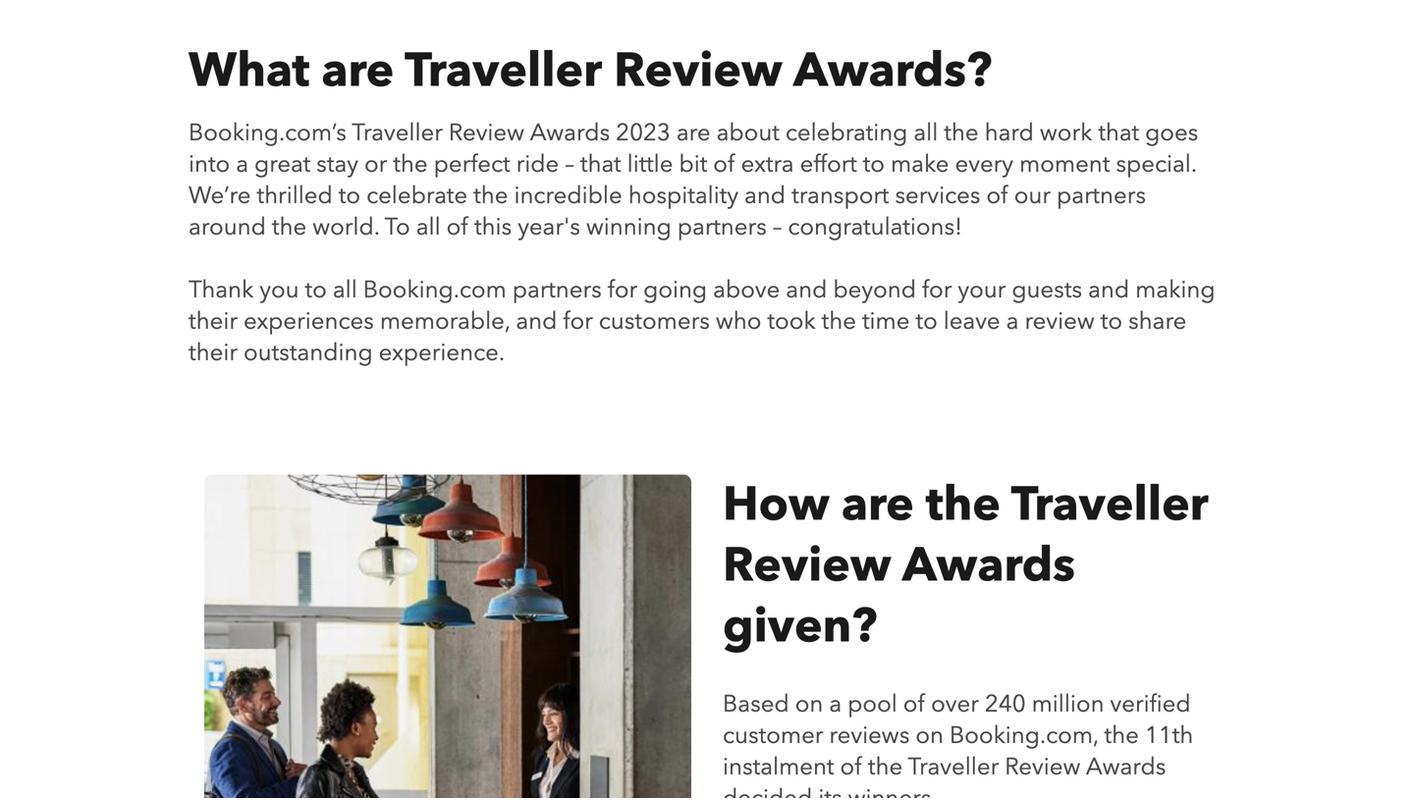 Task type: vqa. For each thing, say whether or not it's contained in the screenshot.
24
no



Task type: locate. For each thing, give the bounding box(es) containing it.
guests
[[1012, 274, 1082, 306]]

1 vertical spatial a
[[1006, 305, 1019, 338]]

going
[[643, 274, 707, 306]]

partners down year's
[[512, 274, 602, 306]]

memorable,
[[380, 305, 510, 338]]

outstanding
[[244, 337, 373, 369]]

2 horizontal spatial for
[[922, 274, 952, 306]]

are inside "how are the traveller review awards given?"
[[842, 473, 914, 537]]

share
[[1129, 305, 1187, 338]]

1 their from the top
[[189, 305, 238, 338]]

hospitality
[[628, 180, 739, 212]]

2 their from the top
[[189, 337, 238, 369]]

ride
[[516, 148, 559, 181]]

instalment
[[723, 751, 834, 784]]

what are traveller review awards?
[[189, 39, 992, 103]]

0 horizontal spatial –
[[565, 148, 574, 181]]

your
[[958, 274, 1006, 306]]

moment
[[1020, 148, 1110, 181]]

for left going
[[608, 274, 638, 306]]

celebrating
[[786, 117, 908, 149]]

are inside "booking.com's traveller review awards 2023 are about celebrating all the hard work that goes into a great stay or the perfect ride – that little bit of extra effort to make every moment special. we're thrilled to celebrate the incredible hospitality and transport services of our partners around the world. to all of this year's winning partners – congratulations!"
[[677, 117, 711, 149]]

0 horizontal spatial for
[[563, 305, 593, 338]]

partners
[[1057, 180, 1146, 212], [677, 211, 767, 243], [512, 274, 602, 306]]

for left your
[[922, 274, 952, 306]]

2 horizontal spatial all
[[914, 117, 938, 149]]

2 vertical spatial awards
[[1086, 751, 1166, 784]]

a inside thank you to all booking.com partners for going above and beyond for your guests and making their experiences memorable, and for customers who took the time to leave a review to share their outstanding experience.
[[1006, 305, 1019, 338]]

over
[[931, 688, 979, 721]]

partners up above
[[677, 211, 767, 243]]

on
[[795, 688, 823, 721], [916, 720, 944, 752]]

verified
[[1110, 688, 1191, 721]]

a right leave
[[1006, 305, 1019, 338]]

goes
[[1145, 117, 1199, 149]]

for left customers
[[563, 305, 593, 338]]

perfect
[[434, 148, 510, 181]]

2 vertical spatial a
[[829, 688, 842, 721]]

a
[[236, 148, 249, 181], [1006, 305, 1019, 338], [829, 688, 842, 721]]

1 horizontal spatial for
[[608, 274, 638, 306]]

review
[[614, 39, 783, 103], [449, 117, 525, 149], [723, 534, 892, 598], [1005, 751, 1081, 784]]

and
[[745, 180, 786, 212], [786, 274, 827, 306], [1088, 274, 1130, 306], [516, 305, 557, 338]]

awards inside "booking.com's traveller review awards 2023 are about celebrating all the hard work that goes into a great stay or the perfect ride – that little bit of extra effort to make every moment special. we're thrilled to celebrate the incredible hospitality and transport services of our partners around the world. to all of this year's winning partners – congratulations!"
[[530, 117, 610, 149]]

on right based
[[795, 688, 823, 721]]

how
[[723, 473, 830, 537]]

awards inside "how are the traveller review awards given?"
[[902, 534, 1075, 598]]

1 vertical spatial awards
[[902, 534, 1075, 598]]

0 horizontal spatial are
[[322, 39, 394, 103]]

awards
[[530, 117, 610, 149], [902, 534, 1075, 598], [1086, 751, 1166, 784]]

that right work
[[1098, 117, 1139, 149]]

for
[[608, 274, 638, 306], [922, 274, 952, 306], [563, 305, 593, 338]]

review inside "booking.com's traveller review awards 2023 are about celebrating all the hard work that goes into a great stay or the perfect ride – that little bit of extra effort to make every moment special. we're thrilled to celebrate the incredible hospitality and transport services of our partners around the world. to all of this year's winning partners – congratulations!"
[[449, 117, 525, 149]]

you
[[260, 274, 299, 306]]

experience.
[[379, 337, 505, 369]]

2 horizontal spatial awards
[[1086, 751, 1166, 784]]

awards?
[[794, 39, 992, 103]]

0 horizontal spatial a
[[236, 148, 249, 181]]

–
[[565, 148, 574, 181], [773, 211, 782, 243]]

0 vertical spatial a
[[236, 148, 249, 181]]

on right the reviews
[[916, 720, 944, 752]]

a left 'pool'
[[829, 688, 842, 721]]

2 horizontal spatial a
[[1006, 305, 1019, 338]]

their left you
[[189, 305, 238, 338]]

guests arriving at award winning hotel image
[[204, 475, 691, 799]]

1 vertical spatial all
[[416, 211, 441, 243]]

1 vertical spatial are
[[677, 117, 711, 149]]

all down world.
[[333, 274, 357, 306]]

experiences
[[244, 305, 374, 338]]

1 horizontal spatial are
[[677, 117, 711, 149]]

year's
[[518, 211, 580, 243]]

0 vertical spatial –
[[565, 148, 574, 181]]

that
[[1098, 117, 1139, 149], [580, 148, 621, 181]]

0 vertical spatial are
[[322, 39, 394, 103]]

2 vertical spatial are
[[842, 473, 914, 537]]

0 vertical spatial awards
[[530, 117, 610, 149]]

0 horizontal spatial awards
[[530, 117, 610, 149]]

of
[[713, 148, 735, 181], [987, 180, 1008, 212], [447, 211, 468, 243], [903, 688, 925, 721], [840, 751, 862, 784]]

review inside based on a pool of over 240 million verified customer reviews on booking.com, the 11th instalment of the traveller review awards decided its winners.
[[1005, 751, 1081, 784]]

around
[[189, 211, 266, 243]]

about
[[717, 117, 780, 149]]

0 horizontal spatial all
[[333, 274, 357, 306]]

are for how
[[842, 473, 914, 537]]

winning
[[586, 211, 672, 243]]

thank you to all booking.com partners for going above and beyond for your guests and making their experiences memorable, and for customers who took the time to leave a review to share their outstanding experience.
[[189, 274, 1215, 369]]

that left little
[[580, 148, 621, 181]]

0 horizontal spatial partners
[[512, 274, 602, 306]]

all up services
[[914, 117, 938, 149]]

all right to on the top of the page
[[416, 211, 441, 243]]

decided
[[723, 783, 813, 799]]

and down about
[[745, 180, 786, 212]]

their down thank
[[189, 337, 238, 369]]

of left over
[[903, 688, 925, 721]]

a right into
[[236, 148, 249, 181]]

their
[[189, 305, 238, 338], [189, 337, 238, 369]]

effort
[[800, 148, 857, 181]]

traveller
[[405, 39, 602, 103], [352, 117, 443, 149], [1011, 473, 1209, 537], [908, 751, 999, 784]]

the
[[944, 117, 979, 149], [393, 148, 428, 181], [474, 180, 508, 212], [272, 211, 307, 243], [822, 305, 856, 338], [926, 473, 1001, 537], [1104, 720, 1139, 752], [868, 751, 903, 784]]

making
[[1136, 274, 1215, 306]]

thrilled
[[257, 180, 333, 212]]

1 horizontal spatial –
[[773, 211, 782, 243]]

1 horizontal spatial that
[[1098, 117, 1139, 149]]

2 vertical spatial all
[[333, 274, 357, 306]]

2 horizontal spatial are
[[842, 473, 914, 537]]

of left this
[[447, 211, 468, 243]]

a inside "booking.com's traveller review awards 2023 are about celebrating all the hard work that goes into a great stay or the perfect ride – that little bit of extra effort to make every moment special. we're thrilled to celebrate the incredible hospitality and transport services of our partners around the world. to all of this year's winning partners – congratulations!"
[[236, 148, 249, 181]]

to
[[863, 148, 885, 181], [339, 180, 361, 212], [305, 274, 327, 306], [916, 305, 938, 338], [1101, 305, 1123, 338]]

– right "ride" on the left top of the page
[[565, 148, 574, 181]]

of right bit
[[713, 148, 735, 181]]

of left our
[[987, 180, 1008, 212]]

240
[[985, 688, 1026, 721]]

1 horizontal spatial awards
[[902, 534, 1075, 598]]

services
[[895, 180, 981, 212]]

who
[[716, 305, 762, 338]]

– down the extra
[[773, 211, 782, 243]]

1 horizontal spatial a
[[829, 688, 842, 721]]

are
[[322, 39, 394, 103], [677, 117, 711, 149], [842, 473, 914, 537]]

hard
[[985, 117, 1034, 149]]

all
[[914, 117, 938, 149], [416, 211, 441, 243], [333, 274, 357, 306]]

partners right our
[[1057, 180, 1146, 212]]

reviews
[[829, 720, 910, 752]]



Task type: describe. For each thing, give the bounding box(es) containing it.
or
[[364, 148, 387, 181]]

took
[[768, 305, 816, 338]]

every
[[955, 148, 1014, 181]]

0 vertical spatial all
[[914, 117, 938, 149]]

into
[[189, 148, 230, 181]]

this
[[474, 211, 512, 243]]

11th
[[1145, 720, 1194, 752]]

1 horizontal spatial on
[[916, 720, 944, 752]]

time
[[862, 305, 910, 338]]

booking.com,
[[950, 720, 1099, 752]]

1 vertical spatial –
[[773, 211, 782, 243]]

of down 'pool'
[[840, 751, 862, 784]]

review
[[1025, 305, 1095, 338]]

and inside "booking.com's traveller review awards 2023 are about celebrating all the hard work that goes into a great stay or the perfect ride – that little bit of extra effort to make every moment special. we're thrilled to celebrate the incredible hospitality and transport services of our partners around the world. to all of this year's winning partners – congratulations!"
[[745, 180, 786, 212]]

based on a pool of over 240 million verified customer reviews on booking.com, the 11th instalment of the traveller review awards decided its winners.
[[723, 688, 1194, 799]]

world.
[[313, 211, 379, 243]]

the inside thank you to all booking.com partners for going above and beyond for your guests and making their experiences memorable, and for customers who took the time to leave a review to share their outstanding experience.
[[822, 305, 856, 338]]

million
[[1032, 688, 1104, 721]]

little
[[627, 148, 673, 181]]

incredible
[[514, 180, 622, 212]]

leave
[[944, 305, 1000, 338]]

to left share
[[1101, 305, 1123, 338]]

all inside thank you to all booking.com partners for going above and beyond for your guests and making their experiences memorable, and for customers who took the time to leave a review to share their outstanding experience.
[[333, 274, 357, 306]]

winners.
[[848, 783, 938, 799]]

customers
[[599, 305, 710, 338]]

booking.com
[[363, 274, 507, 306]]

we're
[[189, 180, 251, 212]]

to right you
[[305, 274, 327, 306]]

partners inside thank you to all booking.com partners for going above and beyond for your guests and making their experiences memorable, and for customers who took the time to leave a review to share their outstanding experience.
[[512, 274, 602, 306]]

given?
[[723, 594, 877, 659]]

a inside based on a pool of over 240 million verified customer reviews on booking.com, the 11th instalment of the traveller review awards decided its winners.
[[829, 688, 842, 721]]

traveller inside "how are the traveller review awards given?"
[[1011, 473, 1209, 537]]

great
[[254, 148, 311, 181]]

to
[[385, 211, 410, 243]]

0 horizontal spatial on
[[795, 688, 823, 721]]

and right guests
[[1088, 274, 1130, 306]]

traveller inside based on a pool of over 240 million verified customer reviews on booking.com, the 11th instalment of the traveller review awards decided its winners.
[[908, 751, 999, 784]]

are for what
[[322, 39, 394, 103]]

booking.com's traveller review awards 2023 are about celebrating all the hard work that goes into a great stay or the perfect ride – that little bit of extra effort to make every moment special. we're thrilled to celebrate the incredible hospitality and transport services of our partners around the world. to all of this year's winning partners – congratulations!
[[189, 117, 1199, 243]]

bit
[[679, 148, 707, 181]]

booking.com's
[[189, 117, 347, 149]]

and right memorable,
[[516, 305, 557, 338]]

its
[[818, 783, 842, 799]]

to right time on the right top
[[916, 305, 938, 338]]

to right effort
[[863, 148, 885, 181]]

make
[[891, 148, 949, 181]]

and right above
[[786, 274, 827, 306]]

2023
[[616, 117, 671, 149]]

customer
[[723, 720, 823, 752]]

thank
[[189, 274, 254, 306]]

special.
[[1116, 148, 1197, 181]]

our
[[1014, 180, 1051, 212]]

how are the traveller review awards given?
[[723, 473, 1209, 659]]

pool
[[848, 688, 898, 721]]

congratulations!
[[788, 211, 962, 243]]

the inside "how are the traveller review awards given?"
[[926, 473, 1001, 537]]

review inside "how are the traveller review awards given?"
[[723, 534, 892, 598]]

traveller inside "booking.com's traveller review awards 2023 are about celebrating all the hard work that goes into a great stay or the perfect ride – that little bit of extra effort to make every moment special. we're thrilled to celebrate the incredible hospitality and transport services of our partners around the world. to all of this year's winning partners – congratulations!"
[[352, 117, 443, 149]]

work
[[1040, 117, 1092, 149]]

to left or
[[339, 180, 361, 212]]

extra
[[741, 148, 794, 181]]

awards inside based on a pool of over 240 million verified customer reviews on booking.com, the 11th instalment of the traveller review awards decided its winners.
[[1086, 751, 1166, 784]]

what
[[189, 39, 310, 103]]

1 horizontal spatial partners
[[677, 211, 767, 243]]

beyond
[[833, 274, 916, 306]]

celebrate
[[366, 180, 468, 212]]

transport
[[792, 180, 889, 212]]

2 horizontal spatial partners
[[1057, 180, 1146, 212]]

1 horizontal spatial all
[[416, 211, 441, 243]]

0 horizontal spatial that
[[580, 148, 621, 181]]

above
[[713, 274, 780, 306]]

based
[[723, 688, 789, 721]]

stay
[[316, 148, 358, 181]]



